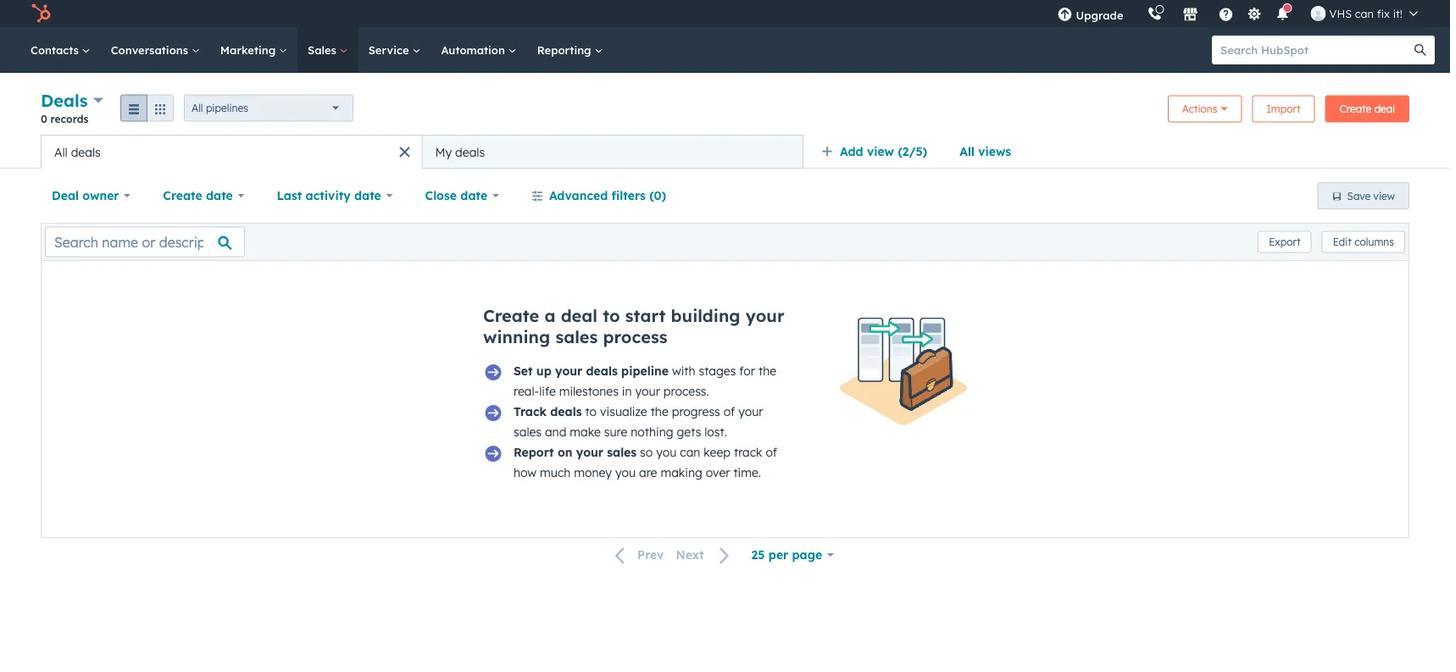 Task type: describe. For each thing, give the bounding box(es) containing it.
add view (2/5) button
[[811, 135, 949, 169]]

make
[[570, 425, 601, 440]]

progress
[[672, 404, 721, 419]]

help image
[[1219, 8, 1234, 23]]

last activity date button
[[266, 179, 404, 213]]

a
[[545, 305, 556, 326]]

building
[[671, 305, 741, 326]]

deals for all deals
[[71, 145, 101, 159]]

Search name or description search field
[[45, 227, 245, 257]]

date for close date
[[461, 188, 488, 203]]

pipelines
[[206, 102, 248, 114]]

all for all views
[[960, 144, 975, 159]]

are
[[639, 465, 657, 480]]

create deal
[[1340, 103, 1396, 115]]

activity
[[306, 188, 351, 203]]

service link
[[358, 27, 431, 73]]

columns
[[1355, 236, 1395, 248]]

prev button
[[605, 544, 670, 567]]

deal owner
[[52, 188, 119, 203]]

create a deal to start building your winning sales process
[[483, 305, 785, 348]]

save
[[1348, 189, 1371, 202]]

track
[[514, 404, 547, 419]]

automation link
[[431, 27, 527, 73]]

create date
[[163, 188, 233, 203]]

close
[[425, 188, 457, 203]]

import
[[1267, 103, 1301, 115]]

create for create a deal to start building your winning sales process
[[483, 305, 540, 326]]

track
[[734, 445, 763, 460]]

0 horizontal spatial you
[[615, 465, 636, 480]]

vhs can fix it! button
[[1301, 0, 1429, 27]]

of inside to visualize the progress of your sales and make sure nothing gets lost.
[[724, 404, 735, 419]]

winning
[[483, 326, 550, 348]]

contacts
[[31, 43, 82, 57]]

all pipelines button
[[184, 95, 354, 122]]

start
[[626, 305, 666, 326]]

upgrade
[[1076, 8, 1124, 22]]

deal owner button
[[41, 179, 142, 213]]

money
[[574, 465, 612, 480]]

pagination navigation
[[605, 544, 741, 567]]

your up money
[[576, 445, 604, 460]]

gets
[[677, 425, 701, 440]]

time.
[[734, 465, 761, 480]]

settings image
[[1247, 7, 1263, 22]]

save view button
[[1318, 182, 1410, 209]]

automation
[[441, 43, 508, 57]]

owner
[[83, 188, 119, 203]]

sales inside to visualize the progress of your sales and make sure nothing gets lost.
[[514, 425, 542, 440]]

export button
[[1258, 231, 1312, 253]]

last
[[277, 188, 302, 203]]

fix
[[1378, 6, 1390, 20]]

vhs can fix it!
[[1330, 6, 1403, 20]]

1 horizontal spatial you
[[656, 445, 677, 460]]

for
[[740, 364, 755, 379]]

group inside deals banner
[[120, 95, 174, 122]]

view for save
[[1374, 189, 1396, 202]]

marketing
[[220, 43, 279, 57]]

your inside with stages for the real-life milestones in your process.
[[635, 384, 660, 399]]

visualize
[[600, 404, 648, 419]]

filters
[[612, 188, 646, 203]]

deal
[[52, 188, 79, 203]]

view for add
[[867, 144, 895, 159]]

search button
[[1407, 36, 1435, 64]]

edit columns button
[[1322, 231, 1406, 253]]

notifications image
[[1276, 8, 1291, 23]]

all deals button
[[41, 135, 422, 169]]

stages
[[699, 364, 736, 379]]

0
[[41, 112, 47, 125]]

making
[[661, 465, 703, 480]]

marketplaces image
[[1183, 8, 1198, 23]]

to visualize the progress of your sales and make sure nothing gets lost.
[[514, 404, 764, 440]]

deals for my deals
[[455, 145, 485, 159]]

create deal button
[[1326, 95, 1410, 123]]

search image
[[1415, 44, 1427, 56]]

milestones
[[559, 384, 619, 399]]

actions
[[1183, 103, 1218, 115]]

your inside to visualize the progress of your sales and make sure nothing gets lost.
[[739, 404, 764, 419]]

deals banner
[[41, 88, 1410, 135]]

contacts link
[[20, 27, 101, 73]]

settings link
[[1244, 5, 1265, 22]]

and
[[545, 425, 567, 440]]

report on your sales
[[514, 445, 637, 460]]

lost.
[[705, 425, 727, 440]]

life
[[539, 384, 556, 399]]

(2/5)
[[898, 144, 928, 159]]

(0)
[[650, 188, 666, 203]]

add
[[840, 144, 864, 159]]

next
[[676, 548, 704, 563]]

all views link
[[949, 135, 1023, 169]]

conversations link
[[101, 27, 210, 73]]

2 vertical spatial sales
[[607, 445, 637, 460]]

create date button
[[152, 179, 256, 213]]

date for create date
[[206, 188, 233, 203]]

pipeline
[[622, 364, 669, 379]]

so
[[640, 445, 653, 460]]

terry turtle image
[[1311, 6, 1327, 21]]

date inside last activity date popup button
[[354, 188, 381, 203]]

save view
[[1348, 189, 1396, 202]]

create for create date
[[163, 188, 202, 203]]



Task type: locate. For each thing, give the bounding box(es) containing it.
all left "pipelines"
[[192, 102, 203, 114]]

your
[[746, 305, 785, 326], [555, 364, 583, 379], [635, 384, 660, 399], [739, 404, 764, 419], [576, 445, 604, 460]]

marketing link
[[210, 27, 298, 73]]

0 horizontal spatial can
[[680, 445, 701, 460]]

close date button
[[414, 179, 510, 213]]

2 vertical spatial create
[[483, 305, 540, 326]]

2 horizontal spatial date
[[461, 188, 488, 203]]

of right the track
[[766, 445, 778, 460]]

can down gets
[[680, 445, 701, 460]]

sales down track
[[514, 425, 542, 440]]

1 vertical spatial create
[[163, 188, 202, 203]]

the inside with stages for the real-life milestones in your process.
[[759, 364, 777, 379]]

deals up and
[[551, 404, 582, 419]]

last activity date
[[277, 188, 381, 203]]

view
[[867, 144, 895, 159], [1374, 189, 1396, 202]]

1 vertical spatial of
[[766, 445, 778, 460]]

can left fix on the right top of the page
[[1355, 6, 1374, 20]]

0 horizontal spatial to
[[585, 404, 597, 419]]

2 horizontal spatial sales
[[607, 445, 637, 460]]

0 records
[[41, 112, 88, 125]]

views
[[979, 144, 1012, 159]]

how
[[514, 465, 537, 480]]

nothing
[[631, 425, 674, 440]]

1 horizontal spatial the
[[759, 364, 777, 379]]

all pipelines
[[192, 102, 248, 114]]

0 vertical spatial deal
[[1375, 103, 1396, 115]]

advanced filters (0)
[[549, 188, 666, 203]]

0 vertical spatial of
[[724, 404, 735, 419]]

edit columns
[[1333, 236, 1395, 248]]

create up search name or description search box on the left of the page
[[163, 188, 202, 203]]

advanced
[[549, 188, 608, 203]]

advanced filters (0) button
[[520, 179, 678, 213]]

all for all pipelines
[[192, 102, 203, 114]]

your inside create a deal to start building your winning sales process
[[746, 305, 785, 326]]

add view (2/5)
[[840, 144, 928, 159]]

report
[[514, 445, 554, 460]]

the
[[759, 364, 777, 379], [651, 404, 669, 419]]

much
[[540, 465, 571, 480]]

real-
[[514, 384, 539, 399]]

the inside to visualize the progress of your sales and make sure nothing gets lost.
[[651, 404, 669, 419]]

with stages for the real-life milestones in your process.
[[514, 364, 777, 399]]

create for create deal
[[1340, 103, 1372, 115]]

0 horizontal spatial deal
[[561, 305, 598, 326]]

notifications button
[[1269, 0, 1298, 27]]

you
[[656, 445, 677, 460], [615, 465, 636, 480]]

1 vertical spatial sales
[[514, 425, 542, 440]]

track deals
[[514, 404, 582, 419]]

in
[[622, 384, 632, 399]]

date inside "close date" popup button
[[461, 188, 488, 203]]

next button
[[670, 544, 741, 567]]

reporting link
[[527, 27, 613, 73]]

over
[[706, 465, 730, 480]]

0 vertical spatial create
[[1340, 103, 1372, 115]]

to inside create a deal to start building your winning sales process
[[603, 305, 620, 326]]

can inside "vhs can fix it!" popup button
[[1355, 6, 1374, 20]]

date down all deals button
[[206, 188, 233, 203]]

1 vertical spatial deal
[[561, 305, 598, 326]]

your up the track
[[739, 404, 764, 419]]

2 horizontal spatial all
[[960, 144, 975, 159]]

my
[[435, 145, 452, 159]]

create left a
[[483, 305, 540, 326]]

your down pipeline
[[635, 384, 660, 399]]

on
[[558, 445, 573, 460]]

to
[[603, 305, 620, 326], [585, 404, 597, 419]]

sales
[[308, 43, 340, 57]]

deals button
[[41, 88, 103, 113]]

view right add
[[867, 144, 895, 159]]

your right up
[[555, 364, 583, 379]]

all inside all pipelines popup button
[[192, 102, 203, 114]]

actions button
[[1168, 95, 1243, 123]]

set
[[514, 364, 533, 379]]

0 horizontal spatial date
[[206, 188, 233, 203]]

date right activity
[[354, 188, 381, 203]]

1 horizontal spatial sales
[[556, 326, 598, 348]]

0 horizontal spatial create
[[163, 188, 202, 203]]

deal inside button
[[1375, 103, 1396, 115]]

hubspot image
[[31, 3, 51, 24]]

view inside button
[[1374, 189, 1396, 202]]

of up "lost."
[[724, 404, 735, 419]]

import button
[[1253, 95, 1316, 123]]

all inside all views link
[[960, 144, 975, 159]]

all inside all deals button
[[54, 145, 68, 159]]

create
[[1340, 103, 1372, 115], [163, 188, 202, 203], [483, 305, 540, 326]]

view inside popup button
[[867, 144, 895, 159]]

to down milestones
[[585, 404, 597, 419]]

view right save
[[1374, 189, 1396, 202]]

3 date from the left
[[461, 188, 488, 203]]

1 horizontal spatial view
[[1374, 189, 1396, 202]]

set up your deals pipeline
[[514, 364, 669, 379]]

0 horizontal spatial all
[[54, 145, 68, 159]]

1 date from the left
[[206, 188, 233, 203]]

sales
[[556, 326, 598, 348], [514, 425, 542, 440], [607, 445, 637, 460]]

1 vertical spatial view
[[1374, 189, 1396, 202]]

help button
[[1212, 0, 1241, 27]]

1 vertical spatial can
[[680, 445, 701, 460]]

1 horizontal spatial of
[[766, 445, 778, 460]]

keep
[[704, 445, 731, 460]]

sure
[[604, 425, 628, 440]]

can inside so you can keep track of how much money you are making over time.
[[680, 445, 701, 460]]

process.
[[664, 384, 709, 399]]

upgrade image
[[1058, 8, 1073, 23]]

0 horizontal spatial of
[[724, 404, 735, 419]]

0 vertical spatial to
[[603, 305, 620, 326]]

all down 0 records
[[54, 145, 68, 159]]

deals down records
[[71, 145, 101, 159]]

Search HubSpot search field
[[1212, 36, 1420, 64]]

prev
[[638, 548, 664, 563]]

menu
[[1046, 0, 1430, 27]]

conversations
[[111, 43, 191, 57]]

deal inside create a deal to start building your winning sales process
[[561, 305, 598, 326]]

date right close
[[461, 188, 488, 203]]

0 vertical spatial you
[[656, 445, 677, 460]]

1 vertical spatial to
[[585, 404, 597, 419]]

1 horizontal spatial create
[[483, 305, 540, 326]]

service
[[369, 43, 412, 57]]

of inside so you can keep track of how much money you are making over time.
[[766, 445, 778, 460]]

0 horizontal spatial sales
[[514, 425, 542, 440]]

you left are
[[615, 465, 636, 480]]

process
[[603, 326, 668, 348]]

1 horizontal spatial date
[[354, 188, 381, 203]]

records
[[50, 112, 88, 125]]

group
[[120, 95, 174, 122]]

1 horizontal spatial can
[[1355, 6, 1374, 20]]

your up the for
[[746, 305, 785, 326]]

you right so
[[656, 445, 677, 460]]

the up nothing
[[651, 404, 669, 419]]

deals for track deals
[[551, 404, 582, 419]]

with
[[672, 364, 696, 379]]

sales link
[[298, 27, 358, 73]]

to left start
[[603, 305, 620, 326]]

1 horizontal spatial to
[[603, 305, 620, 326]]

25
[[752, 548, 765, 563]]

all left views
[[960, 144, 975, 159]]

per
[[769, 548, 789, 563]]

1 horizontal spatial all
[[192, 102, 203, 114]]

1 horizontal spatial deal
[[1375, 103, 1396, 115]]

0 vertical spatial view
[[867, 144, 895, 159]]

1 vertical spatial you
[[615, 465, 636, 480]]

sales down sure
[[607, 445, 637, 460]]

reporting
[[537, 43, 595, 57]]

all deals
[[54, 145, 101, 159]]

date inside create date 'popup button'
[[206, 188, 233, 203]]

edit
[[1333, 236, 1352, 248]]

sales up set up your deals pipeline
[[556, 326, 598, 348]]

0 horizontal spatial the
[[651, 404, 669, 419]]

all views
[[960, 144, 1012, 159]]

create inside create a deal to start building your winning sales process
[[483, 305, 540, 326]]

calling icon button
[[1141, 2, 1170, 25]]

0 vertical spatial the
[[759, 364, 777, 379]]

sales inside create a deal to start building your winning sales process
[[556, 326, 598, 348]]

25 per page
[[752, 548, 823, 563]]

deals up milestones
[[586, 364, 618, 379]]

vhs
[[1330, 6, 1352, 20]]

2 date from the left
[[354, 188, 381, 203]]

0 vertical spatial can
[[1355, 6, 1374, 20]]

close date
[[425, 188, 488, 203]]

the right the for
[[759, 364, 777, 379]]

so you can keep track of how much money you are making over time.
[[514, 445, 778, 480]]

0 horizontal spatial view
[[867, 144, 895, 159]]

create inside button
[[1340, 103, 1372, 115]]

create down search hubspot search box
[[1340, 103, 1372, 115]]

create inside 'popup button'
[[163, 188, 202, 203]]

it!
[[1394, 6, 1403, 20]]

2 horizontal spatial create
[[1340, 103, 1372, 115]]

marketplaces button
[[1173, 0, 1209, 27]]

to inside to visualize the progress of your sales and make sure nothing gets lost.
[[585, 404, 597, 419]]

of
[[724, 404, 735, 419], [766, 445, 778, 460]]

1 vertical spatial the
[[651, 404, 669, 419]]

export
[[1269, 236, 1301, 248]]

0 vertical spatial sales
[[556, 326, 598, 348]]

deals right my
[[455, 145, 485, 159]]

menu item
[[1136, 0, 1139, 27]]

menu containing vhs can fix it!
[[1046, 0, 1430, 27]]

all for all deals
[[54, 145, 68, 159]]

calling icon image
[[1148, 7, 1163, 22]]



Task type: vqa. For each thing, say whether or not it's contained in the screenshot.
rightmost Press to sort. image
no



